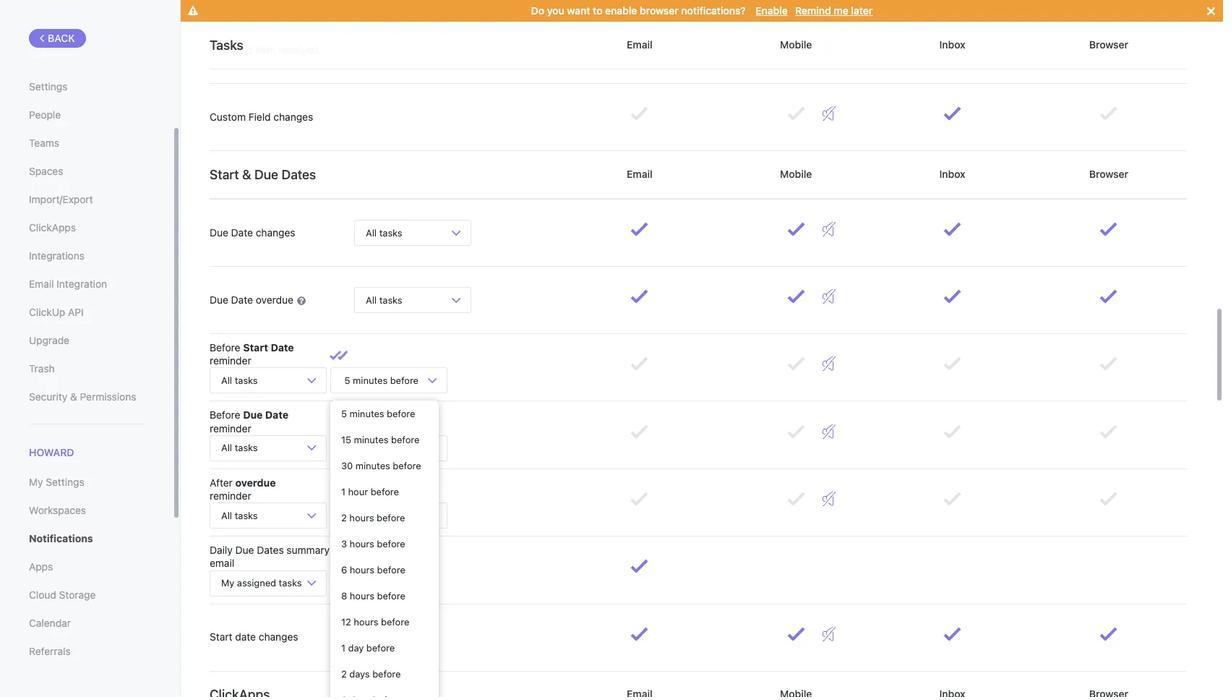 Task type: describe. For each thing, give the bounding box(es) containing it.
do
[[531, 4, 545, 17]]

my settings
[[29, 476, 84, 488]]

2 hours before
[[341, 512, 405, 524]]

notifications
[[29, 532, 93, 545]]

item
[[256, 43, 276, 56]]

inbox for tasks
[[937, 38, 969, 51]]

3
[[341, 538, 347, 550]]

inbox for start & due dates
[[937, 168, 969, 180]]

5 minutes after
[[342, 510, 414, 521]]

date inside before start date reminder
[[271, 341, 294, 354]]

summary
[[287, 544, 330, 556]]

6 hours before
[[341, 564, 406, 576]]

before due date reminder
[[210, 409, 289, 434]]

30 minutes before
[[341, 460, 421, 472]]

daily due dates summary email
[[210, 544, 330, 569]]

1 hour before
[[341, 486, 399, 498]]

me
[[834, 4, 849, 17]]

all for third off image from the bottom of the page
[[221, 375, 232, 386]]

all for second off image from the bottom
[[221, 442, 232, 454]]

start date changes
[[210, 631, 298, 643]]

assigned
[[237, 577, 276, 589]]

email integration link
[[29, 272, 144, 297]]

integrations
[[29, 250, 85, 262]]

6
[[341, 564, 347, 576]]

daily
[[210, 544, 233, 556]]

1 for 1 hour before
[[341, 486, 346, 498]]

to
[[593, 4, 603, 17]]

security
[[29, 391, 67, 403]]

permissions
[[80, 391, 136, 403]]

dates inside daily due dates summary email
[[257, 544, 284, 556]]

cloud storage link
[[29, 583, 144, 608]]

referrals link
[[29, 639, 144, 664]]

after
[[390, 510, 411, 521]]

api
[[68, 306, 84, 318]]

settings link
[[29, 74, 144, 99]]

clickup api link
[[29, 300, 144, 325]]

my settings link
[[29, 470, 144, 495]]

clickapps link
[[29, 216, 144, 240]]

reminder for due date
[[210, 422, 251, 434]]

howard
[[29, 446, 74, 459]]

tasks
[[210, 37, 244, 52]]

integration
[[57, 278, 107, 290]]

2 for 2 days before
[[341, 669, 347, 680]]

referrals
[[29, 645, 71, 658]]

2 off image from the top
[[823, 289, 836, 304]]

date down start & due dates
[[231, 226, 253, 239]]

later
[[851, 4, 873, 17]]

notifications?
[[682, 4, 746, 17]]

hour
[[348, 486, 368, 498]]

upgrade
[[29, 334, 69, 346]]

days
[[350, 669, 370, 680]]

custom field changes
[[210, 111, 313, 123]]

integrations link
[[29, 244, 144, 268]]

checklist item resolved
[[210, 43, 318, 56]]

am
[[396, 575, 416, 587]]

1 off image from the top
[[823, 106, 836, 121]]

calendar
[[29, 617, 71, 629]]

30
[[341, 460, 353, 472]]

5 off image from the top
[[823, 627, 836, 641]]

changes for custom field changes
[[274, 111, 313, 123]]

cloud storage
[[29, 589, 96, 601]]

reminder inside after overdue reminder
[[210, 490, 251, 502]]

back link
[[29, 29, 86, 48]]

date
[[235, 631, 256, 643]]

all for after's off icon
[[221, 510, 232, 521]]

enable
[[605, 4, 637, 17]]

email for tasks
[[624, 38, 655, 51]]

start for &
[[210, 167, 239, 182]]

after
[[210, 476, 233, 489]]

overdue inside after overdue reminder
[[236, 476, 276, 489]]

before for before start date reminder
[[210, 341, 240, 354]]

1 day before
[[341, 642, 395, 654]]

4 off image from the top
[[823, 424, 836, 439]]

8 hours before
[[341, 590, 406, 602]]

changes for start date changes
[[259, 631, 298, 643]]

due date changes
[[210, 226, 295, 239]]

upgrade link
[[29, 328, 144, 353]]

reminder for start date
[[210, 355, 251, 367]]

start inside before start date reminder
[[243, 341, 268, 354]]

clickup
[[29, 306, 65, 318]]

email inside 'link'
[[29, 278, 54, 290]]

resolved
[[279, 43, 318, 56]]

want
[[567, 4, 590, 17]]

enable
[[756, 4, 788, 17]]

date inside before due date reminder
[[265, 409, 289, 421]]

off image for due date changes
[[823, 222, 836, 236]]

0 vertical spatial overdue
[[256, 294, 294, 306]]

15
[[341, 434, 351, 446]]

start for date
[[210, 631, 233, 643]]

0 vertical spatial settings
[[29, 80, 68, 93]]

custom
[[210, 111, 246, 123]]

hours for 2
[[350, 512, 374, 524]]

import/export link
[[29, 187, 144, 212]]

0 vertical spatial dates
[[282, 167, 316, 182]]

due inside daily due dates summary email
[[235, 544, 254, 556]]



Task type: locate. For each thing, give the bounding box(es) containing it.
my for my settings
[[29, 476, 43, 488]]

2
[[341, 512, 347, 524], [341, 669, 347, 680]]

my for my assigned tasks
[[221, 577, 235, 589]]

2 for 2 hours before
[[341, 512, 347, 524]]

off image for after
[[823, 492, 836, 506]]

mobile for tasks
[[778, 38, 815, 51]]

0 vertical spatial 5 minutes before
[[342, 375, 421, 386]]

before for before due date reminder
[[210, 409, 240, 421]]

reminder inside before due date reminder
[[210, 422, 251, 434]]

1 vertical spatial dates
[[257, 544, 284, 556]]

before
[[210, 341, 240, 354], [210, 409, 240, 421]]

2 vertical spatial changes
[[259, 631, 298, 643]]

my assigned tasks
[[221, 577, 302, 589]]

2 off image from the top
[[823, 222, 836, 236]]

1 horizontal spatial my
[[221, 577, 235, 589]]

1 browser from the top
[[1087, 38, 1132, 51]]

due date overdue
[[210, 294, 296, 306]]

1 vertical spatial email
[[624, 168, 655, 180]]

2 vertical spatial start
[[210, 631, 233, 643]]

changes right the field
[[274, 111, 313, 123]]

reminder inside before start date reminder
[[210, 355, 251, 367]]

import/export
[[29, 193, 93, 205]]

0 horizontal spatial my
[[29, 476, 43, 488]]

2 vertical spatial 5 minutes before
[[342, 442, 421, 454]]

:
[[358, 573, 361, 586]]

teams
[[29, 137, 59, 149]]

1 vertical spatial settings
[[46, 476, 84, 488]]

people link
[[29, 103, 144, 127]]

back
[[48, 32, 75, 44]]

changes for due date changes
[[256, 226, 295, 239]]

reminder up after
[[210, 422, 251, 434]]

security & permissions link
[[29, 385, 144, 409]]

due inside before due date reminder
[[243, 409, 263, 421]]

2 vertical spatial off image
[[823, 492, 836, 506]]

changes right date
[[259, 631, 298, 643]]

1 vertical spatial 5 minutes before
[[341, 408, 415, 420]]

1 vertical spatial 1
[[341, 642, 346, 654]]

notifications link
[[29, 527, 144, 551]]

1 off image from the top
[[823, 39, 836, 54]]

1 vertical spatial off image
[[823, 222, 836, 236]]

reminder
[[210, 355, 251, 367], [210, 422, 251, 434], [210, 490, 251, 502]]

mobile
[[778, 38, 815, 51], [778, 168, 815, 180]]

1 before from the top
[[210, 341, 240, 354]]

0 vertical spatial off image
[[823, 106, 836, 121]]

my
[[29, 476, 43, 488], [221, 577, 235, 589]]

15 minutes before
[[341, 434, 420, 446]]

reminder down after
[[210, 490, 251, 502]]

3 reminder from the top
[[210, 490, 251, 502]]

0 horizontal spatial &
[[70, 391, 77, 403]]

2 up 3
[[341, 512, 347, 524]]

0 vertical spatial browser
[[1087, 38, 1132, 51]]

hours for 8
[[350, 590, 375, 602]]

clickapps
[[29, 221, 76, 234]]

my down email
[[221, 577, 235, 589]]

1
[[341, 486, 346, 498], [341, 642, 346, 654]]

None text field
[[361, 570, 388, 592]]

clickup api
[[29, 306, 84, 318]]

start & due dates
[[210, 167, 316, 182]]

1 2 from the top
[[341, 512, 347, 524]]

0 vertical spatial 1
[[341, 486, 346, 498]]

hours down :
[[350, 590, 375, 602]]

1 1 from the top
[[341, 486, 346, 498]]

3 off image from the top
[[823, 357, 836, 371]]

teams link
[[29, 131, 144, 155]]

hours
[[350, 512, 374, 524], [350, 538, 374, 550], [350, 564, 375, 576], [350, 590, 375, 602], [354, 616, 379, 628]]

after overdue reminder
[[210, 476, 276, 502]]

2 vertical spatial email
[[29, 278, 54, 290]]

1 reminder from the top
[[210, 355, 251, 367]]

off image
[[823, 106, 836, 121], [823, 222, 836, 236], [823, 492, 836, 506]]

overdue
[[256, 294, 294, 306], [236, 476, 276, 489]]

all tasks
[[366, 227, 403, 238], [366, 294, 403, 306], [221, 375, 258, 386], [221, 442, 258, 454], [221, 510, 258, 521]]

1 horizontal spatial &
[[242, 167, 251, 182]]

1 vertical spatial &
[[70, 391, 77, 403]]

2 1 from the top
[[341, 642, 346, 654]]

before inside before due date reminder
[[210, 409, 240, 421]]

settings up the workspaces
[[46, 476, 84, 488]]

0 vertical spatial &
[[242, 167, 251, 182]]

cloud
[[29, 589, 56, 601]]

settings up "people"
[[29, 80, 68, 93]]

apps
[[29, 561, 53, 573]]

1 vertical spatial overdue
[[236, 476, 276, 489]]

2 mobile from the top
[[778, 168, 815, 180]]

browser
[[640, 4, 679, 17]]

off image
[[823, 39, 836, 54], [823, 289, 836, 304], [823, 357, 836, 371], [823, 424, 836, 439], [823, 627, 836, 641]]

start left date
[[210, 631, 233, 643]]

None text field
[[331, 570, 358, 592]]

browser for tasks
[[1087, 38, 1132, 51]]

all
[[366, 227, 377, 238], [366, 294, 377, 306], [221, 375, 232, 386], [221, 442, 232, 454], [221, 510, 232, 521]]

trash link
[[29, 357, 144, 381]]

remind
[[795, 4, 831, 17]]

& for security
[[70, 391, 77, 403]]

my down howard
[[29, 476, 43, 488]]

dates
[[282, 167, 316, 182], [257, 544, 284, 556]]

before down due date overdue
[[210, 341, 240, 354]]

overdue right after
[[236, 476, 276, 489]]

0 vertical spatial inbox
[[937, 38, 969, 51]]

1 left hour
[[341, 486, 346, 498]]

3 off image from the top
[[823, 492, 836, 506]]

12 hours before
[[341, 616, 410, 628]]

hours for 6
[[350, 564, 375, 576]]

0 vertical spatial start
[[210, 167, 239, 182]]

2 vertical spatial reminder
[[210, 490, 251, 502]]

1 vertical spatial before
[[210, 409, 240, 421]]

hours for 12
[[354, 616, 379, 628]]

& right security
[[70, 391, 77, 403]]

0 vertical spatial mobile
[[778, 38, 815, 51]]

storage
[[59, 589, 96, 601]]

3 hours before
[[341, 538, 405, 550]]

people
[[29, 108, 61, 121]]

1 vertical spatial my
[[221, 577, 235, 589]]

1 inbox from the top
[[937, 38, 969, 51]]

date down before start date reminder
[[265, 409, 289, 421]]

workspaces link
[[29, 498, 144, 523]]

calendar link
[[29, 611, 144, 636]]

hours right 12
[[354, 616, 379, 628]]

1 mobile from the top
[[778, 38, 815, 51]]

& up due date changes
[[242, 167, 251, 182]]

due
[[255, 167, 278, 182], [210, 226, 228, 239], [210, 294, 228, 306], [243, 409, 263, 421], [235, 544, 254, 556]]

trash
[[29, 362, 55, 375]]

hours for 3
[[350, 538, 374, 550]]

minutes
[[353, 375, 388, 386], [350, 408, 384, 420], [354, 434, 389, 446], [353, 442, 388, 454], [356, 460, 390, 472], [353, 510, 388, 521]]

spaces
[[29, 165, 63, 177]]

1 vertical spatial start
[[243, 341, 268, 354]]

apps link
[[29, 555, 144, 579]]

email integration
[[29, 278, 107, 290]]

5 minutes before for tasks
[[342, 442, 421, 454]]

2 inbox from the top
[[937, 168, 969, 180]]

12
[[341, 616, 351, 628]]

1 for 1 day before
[[341, 642, 346, 654]]

checklist
[[210, 43, 253, 56]]

hours right 3
[[350, 538, 374, 550]]

changes
[[274, 111, 313, 123], [256, 226, 295, 239], [259, 631, 298, 643]]

&
[[242, 167, 251, 182], [70, 391, 77, 403]]

0 vertical spatial my
[[29, 476, 43, 488]]

changes down start & due dates
[[256, 226, 295, 239]]

overdue up before start date reminder
[[256, 294, 294, 306]]

0 vertical spatial email
[[624, 38, 655, 51]]

browser for start & due dates
[[1087, 168, 1132, 180]]

5 minutes before for minutes
[[341, 408, 415, 420]]

0 vertical spatial 2
[[341, 512, 347, 524]]

do you want to enable browser notifications? enable remind me later
[[531, 4, 873, 17]]

mobile for start & due dates
[[778, 168, 815, 180]]

workspaces
[[29, 504, 86, 517]]

email
[[624, 38, 655, 51], [624, 168, 655, 180], [29, 278, 54, 290]]

date down due date overdue
[[271, 341, 294, 354]]

dates down custom field changes
[[282, 167, 316, 182]]

5 minutes before
[[342, 375, 421, 386], [341, 408, 415, 420], [342, 442, 421, 454]]

tasks
[[379, 227, 403, 238], [379, 294, 403, 306], [235, 375, 258, 386], [235, 442, 258, 454], [235, 510, 258, 521], [279, 577, 302, 589]]

1 vertical spatial browser
[[1087, 168, 1132, 180]]

before inside before start date reminder
[[210, 341, 240, 354]]

before start date reminder
[[210, 341, 294, 367]]

reminder up before due date reminder
[[210, 355, 251, 367]]

1 vertical spatial 2
[[341, 669, 347, 680]]

8
[[341, 590, 347, 602]]

2 browser from the top
[[1087, 168, 1132, 180]]

dates up my assigned tasks at left
[[257, 544, 284, 556]]

2 days before
[[341, 669, 401, 680]]

0 vertical spatial reminder
[[210, 355, 251, 367]]

email for start & due dates
[[624, 168, 655, 180]]

day
[[348, 642, 364, 654]]

date up before start date reminder
[[231, 294, 253, 306]]

hours down hour
[[350, 512, 374, 524]]

& for start
[[242, 167, 251, 182]]

2 left days
[[341, 669, 347, 680]]

before
[[390, 375, 419, 386], [387, 408, 415, 420], [391, 434, 420, 446], [390, 442, 419, 454], [393, 460, 421, 472], [371, 486, 399, 498], [377, 512, 405, 524], [377, 538, 405, 550], [377, 564, 406, 576], [377, 590, 406, 602], [381, 616, 410, 628], [367, 642, 395, 654], [373, 669, 401, 680]]

before down before start date reminder
[[210, 409, 240, 421]]

field
[[249, 111, 271, 123]]

browser
[[1087, 38, 1132, 51], [1087, 168, 1132, 180]]

1 vertical spatial reminder
[[210, 422, 251, 434]]

& inside the security & permissions link
[[70, 391, 77, 403]]

email
[[210, 557, 234, 569]]

2 before from the top
[[210, 409, 240, 421]]

1 vertical spatial inbox
[[937, 168, 969, 180]]

2 2 from the top
[[341, 669, 347, 680]]

you
[[547, 4, 565, 17]]

1 vertical spatial mobile
[[778, 168, 815, 180]]

security & permissions
[[29, 391, 136, 403]]

2 reminder from the top
[[210, 422, 251, 434]]

1 vertical spatial changes
[[256, 226, 295, 239]]

0 vertical spatial before
[[210, 341, 240, 354]]

start down due date overdue
[[243, 341, 268, 354]]

hours right 6
[[350, 564, 375, 576]]

1 left day
[[341, 642, 346, 654]]

start down custom
[[210, 167, 239, 182]]

0 vertical spatial changes
[[274, 111, 313, 123]]



Task type: vqa. For each thing, say whether or not it's contained in the screenshot.
tree
no



